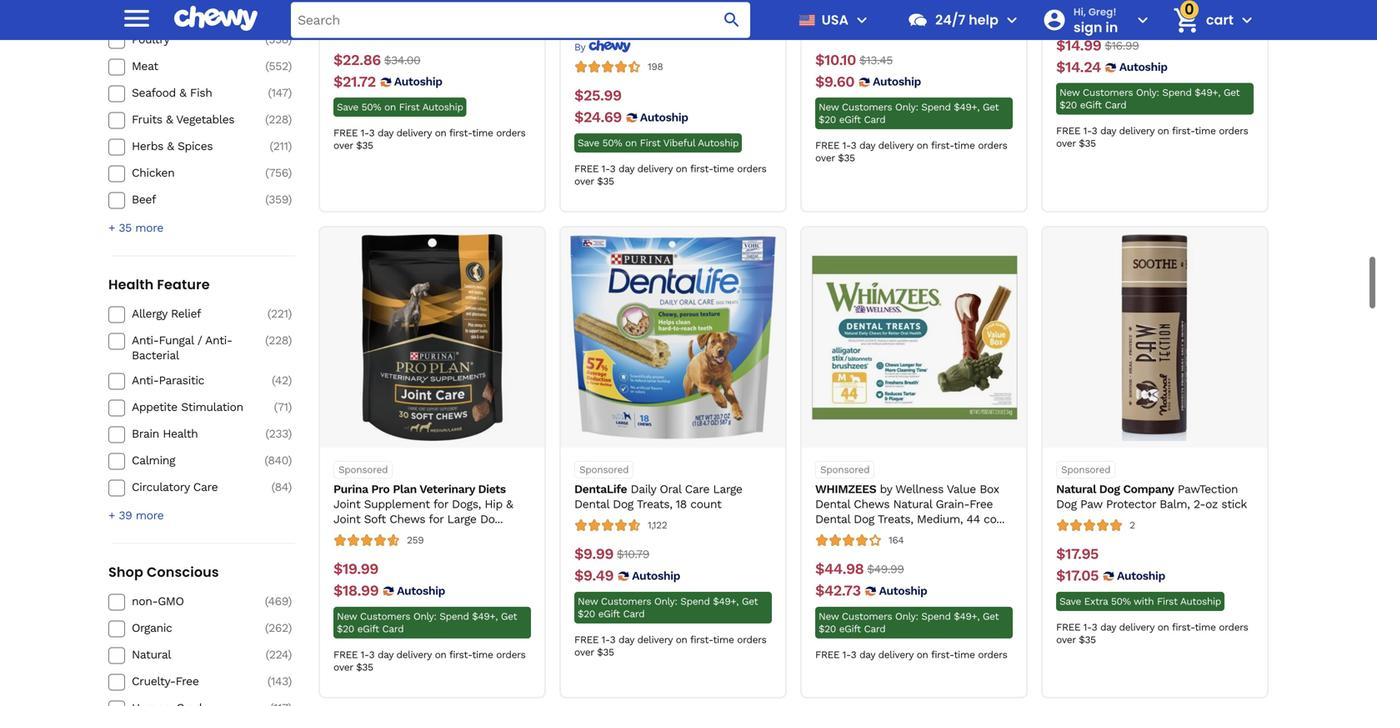 Task type: describe. For each thing, give the bounding box(es) containing it.
$14.99 $16.99
[[1056, 37, 1139, 54]]

) for fruits & vegetables
[[288, 112, 292, 126]]

$44.98 text field
[[815, 560, 864, 578]]

count for care
[[690, 497, 721, 511]]

) for poultry
[[288, 32, 292, 46]]

( for allergy relief
[[267, 307, 271, 320]]

$24.69
[[574, 108, 622, 126]]

seafood & fish
[[132, 86, 212, 99]]

0 vertical spatial immune
[[666, 0, 710, 2]]

0 vertical spatial health
[[108, 275, 154, 294]]

24/7
[[935, 10, 966, 29]]

circulatory care
[[132, 480, 218, 494]]

appetite stimulation
[[132, 400, 243, 414]]

anti-fungal / anti- bacterial
[[132, 333, 232, 362]]

211
[[273, 139, 288, 153]]

brain health
[[132, 427, 198, 441]]

1- down $24.69 text box
[[602, 163, 610, 174]]

vegetables
[[176, 112, 234, 126]]

in
[[1106, 18, 1118, 36]]

supplement inside allergy & immune support peanut butter flavored soft chews allergy & immune supplement ...
[[672, 18, 738, 32]]

$9.60
[[815, 73, 854, 90]]

count for allergy
[[462, 3, 493, 17]]

free 1-3 day delivery on first-time orders
[[815, 649, 1007, 661]]

$49+, for $18.99
[[472, 610, 498, 622]]

( 228 ) for fruits & vegetables
[[265, 112, 292, 126]]

gmo
[[158, 594, 184, 608]]

) for non-gmo
[[288, 594, 292, 608]]

only: for $18.99
[[413, 610, 436, 622]]

( for natural
[[265, 648, 269, 661]]

dental for $44.98
[[815, 497, 850, 511]]

fungal
[[159, 333, 194, 347]]

$22.86
[[333, 51, 381, 69]]

egift down $9.60 text field
[[839, 114, 861, 126]]

( for beef
[[265, 192, 269, 206]]

soft inside allergy & immune support peanut butter flavored soft chews allergy & immune supplement ...
[[702, 3, 724, 17]]

circulatory care link
[[132, 480, 250, 495]]

sponsored purina pro plan veterinary diets joint supplement for dogs, hip & joint soft chews for large do...
[[333, 464, 513, 526]]

health feature
[[108, 275, 210, 294]]

( for herbs & spices
[[270, 139, 273, 153]]

0 horizontal spatial menu image
[[120, 1, 153, 35]]

autoship right vibeful
[[698, 137, 739, 149]]

) for cruelty-free
[[288, 674, 292, 688]]

autoship down 457 at the top of page
[[422, 101, 463, 113]]

$14.99
[[1056, 37, 1101, 54]]

egift for $18.99
[[357, 623, 379, 635]]

wishbone
[[946, 0, 999, 2]]

menu image inside "usa" popup button
[[852, 10, 872, 30]]

greg!
[[1088, 5, 1117, 19]]

( for circulatory care
[[271, 480, 275, 494]]

$16.99
[[1105, 39, 1139, 52]]

2
[[1130, 519, 1135, 531]]

save for $17.95
[[1059, 595, 1081, 607]]

( 84 )
[[271, 480, 292, 494]]

228 for anti-fungal / anti- bacterial
[[269, 333, 288, 347]]

3 down extra
[[1092, 621, 1097, 633]]

peanut
[[574, 3, 612, 17]]

( 228 ) for anti-fungal / anti- bacterial
[[265, 333, 292, 347]]

( 552 )
[[265, 59, 292, 73]]

shop conscious
[[108, 563, 219, 581]]

organic
[[132, 621, 172, 635]]

+ for flavor
[[108, 221, 115, 234]]

1 joint from the top
[[333, 497, 360, 511]]

( 147 )
[[268, 86, 292, 99]]

new customers only: spend $49+, get $20 egift card for $18.99
[[337, 610, 517, 635]]

free down $18.99 text box
[[333, 649, 358, 661]]

free down $9.49 text field
[[574, 634, 599, 645]]

allergy down peanut
[[574, 18, 610, 32]]

) for circulatory care
[[288, 480, 292, 494]]

autoship for $21.72
[[394, 75, 442, 89]]

over down $14.24 text field
[[1056, 138, 1076, 149]]

840
[[268, 453, 288, 467]]

autoship for $17.05
[[1117, 569, 1165, 583]]

help menu image
[[1002, 10, 1022, 30]]

cart menu image
[[1237, 10, 1257, 30]]

chewy home image
[[174, 0, 258, 37]]

$18.99
[[333, 582, 379, 599]]

non-gmo link
[[132, 594, 250, 609]]

( for anti-fungal / anti- bacterial
[[265, 333, 269, 347]]

dentalife daily oral care large dental dog treats, 18 count image
[[570, 234, 776, 441]]

$44.98
[[815, 560, 864, 578]]

( 221 )
[[267, 307, 292, 320]]

1- down $42.73 text field
[[842, 649, 851, 661]]

hi, greg! sign in
[[1074, 5, 1118, 36]]

poultry link
[[132, 32, 250, 47]]

medium,
[[917, 512, 963, 526]]

1- down $14.24 text field
[[1083, 125, 1092, 137]]

large inside sponsored purina pro plan veterinary diets joint supplement for dogs, hip & joint soft chews for large do...
[[447, 512, 476, 526]]

( 71 )
[[274, 400, 292, 414]]

3 down save 50% on first autoship
[[369, 127, 374, 139]]

first for autoship
[[399, 101, 420, 113]]

$44.98 $49.99
[[815, 560, 904, 578]]

large inside daily oral care large dental dog treats, 18 count
[[713, 482, 742, 496]]

relief inside anti itch allergy relief omega dog chews, 120 count
[[481, 0, 510, 2]]

free down $14.24 text field
[[1056, 125, 1080, 137]]

new for $9.49
[[578, 595, 598, 607]]

dental for $9.99
[[574, 497, 609, 511]]

( for brain health
[[265, 427, 269, 441]]

$49+, for $42.73
[[954, 610, 980, 622]]

natural dog company
[[1056, 482, 1174, 496]]

new down $14.24 text field
[[1059, 87, 1080, 99]]

over right ( 211 )
[[333, 140, 353, 151]]

( for seafood & fish
[[268, 86, 271, 99]]

558
[[269, 32, 288, 46]]

anti- for parasitic
[[132, 373, 159, 387]]

bacon flavor wishbone tough dog chew toy, medium
[[815, 0, 999, 17]]

card for $42.73
[[864, 623, 885, 635]]

$17.05 text field
[[1056, 567, 1099, 585]]

$22.86 text field
[[333, 51, 381, 69]]

account menu image
[[1133, 10, 1153, 30]]

dogs,
[[452, 497, 481, 511]]

free inside by wellness value box dental chews natural grain-free dental dog treats, medium, 44 co...
[[970, 497, 993, 511]]

Search text field
[[291, 2, 750, 38]]

$9.49 text field
[[574, 567, 614, 585]]

$49.99
[[867, 562, 904, 576]]

cruelty-free
[[132, 674, 199, 688]]

calming
[[132, 453, 175, 467]]

parasitic
[[159, 373, 204, 387]]

$35 down $9.49 text field
[[597, 646, 614, 658]]

herbs & spices link
[[132, 139, 250, 154]]

( for appetite stimulation
[[274, 400, 278, 414]]

by wellness value box dental chews natural grain-free dental dog treats, medium, 44 co...
[[815, 482, 1005, 526]]

anti- for fungal
[[132, 333, 159, 347]]

1 vertical spatial health
[[163, 427, 198, 441]]

$20 for $18.99
[[337, 623, 354, 635]]

shop
[[108, 563, 143, 581]]

vibeful
[[663, 137, 695, 149]]

35
[[119, 221, 132, 234]]

anti- right "/"
[[205, 333, 232, 347]]

$10.10 text field
[[815, 51, 856, 69]]

chews inside allergy & immune support peanut butter flavored soft chews allergy & immune supplement ...
[[727, 3, 763, 17]]

natural inside by wellness value box dental chews natural grain-free dental dog treats, medium, 44 co...
[[893, 497, 932, 511]]

by link
[[574, 40, 631, 53]]

over down $9.49 text field
[[574, 646, 594, 658]]

over down $17.05 text field
[[1056, 634, 1076, 645]]

anti-parasitic link
[[132, 373, 250, 388]]

autoship for $42.73
[[879, 584, 927, 598]]

box
[[980, 482, 999, 496]]

) for chicken
[[288, 166, 292, 179]]

egift for $42.73
[[839, 623, 861, 635]]

free down $9.60 text field
[[815, 140, 840, 151]]

( 840 )
[[264, 453, 292, 467]]

84
[[275, 480, 288, 494]]

herbs
[[132, 139, 163, 153]]

$13.45 text field
[[859, 51, 893, 69]]

24/7 help link
[[900, 0, 998, 40]]

0 vertical spatial for
[[433, 497, 448, 511]]

autoship for $18.99
[[397, 584, 445, 598]]

treats, inside daily oral care large dental dog treats, 18 count
[[637, 497, 672, 511]]

3 down $18.99 text box
[[369, 649, 374, 661]]

) for herbs & spices
[[288, 139, 292, 153]]

supplement inside sponsored purina pro plan veterinary diets joint supplement for dogs, hip & joint soft chews for large do...
[[364, 497, 430, 511]]

+ 35 more
[[108, 221, 163, 234]]

dog up paw
[[1099, 482, 1120, 496]]

$25.99 text field
[[574, 87, 621, 105]]

418
[[1130, 11, 1145, 22]]

hip
[[485, 497, 503, 511]]

submit search image
[[722, 10, 742, 30]]

do...
[[480, 512, 503, 526]]

anti itch allergy relief omega dog chews, 120 count link
[[333, 0, 531, 18]]

& for spices
[[167, 139, 174, 153]]

$14.99 text field
[[1056, 37, 1101, 55]]

( for meat
[[265, 59, 269, 73]]

$9.99 $10.79
[[574, 545, 649, 563]]

( for fruits & vegetables
[[265, 112, 269, 126]]

) for anti-parasitic
[[288, 373, 292, 387]]

appetite stimulation link
[[132, 400, 250, 415]]

$35 down $24.69 text box
[[597, 175, 614, 187]]

grain-
[[936, 497, 970, 511]]

dog inside anti itch allergy relief omega dog chews, 120 count
[[374, 3, 395, 17]]

allergy down health feature
[[132, 307, 167, 320]]

0 vertical spatial save
[[337, 101, 358, 113]]

chewy support image
[[907, 9, 929, 31]]

over right ( 224 )
[[333, 661, 353, 673]]

spices
[[178, 139, 213, 153]]

get for $9.49
[[742, 595, 758, 607]]

new for $42.73
[[819, 610, 839, 622]]

) for seafood & fish
[[288, 86, 292, 99]]

spend for $9.49
[[680, 595, 710, 607]]

free down $42.73 text field
[[815, 649, 840, 661]]

& for immune
[[655, 0, 662, 2]]

) for organic
[[288, 621, 292, 635]]

beef
[[132, 192, 156, 206]]

meat
[[132, 59, 158, 73]]

by
[[574, 41, 585, 53]]

dog inside pawtection dog paw protector balm, 2-oz stick
[[1056, 497, 1077, 511]]

over down $9.60 text field
[[815, 152, 835, 164]]

free down $17.05 text field
[[1056, 621, 1080, 633]]

( 756 )
[[265, 166, 292, 179]]

free down the $21.72 'text box'
[[333, 127, 358, 139]]

164
[[889, 534, 904, 546]]

44
[[966, 512, 980, 526]]

( for chicken
[[265, 166, 269, 179]]

autoship right with
[[1180, 595, 1221, 607]]

1- down $9.49 text field
[[602, 634, 610, 645]]

get for $18.99
[[501, 610, 517, 622]]

new customers only: spend $49+, get $20 egift card for $9.49
[[578, 595, 758, 620]]

$20 down $9.60 text field
[[819, 114, 836, 126]]

daily oral care large dental dog treats, 18 count
[[574, 482, 742, 511]]



Task type: locate. For each thing, give the bounding box(es) containing it.
with
[[1134, 595, 1154, 607]]

count right 18
[[690, 497, 721, 511]]

2 horizontal spatial 50%
[[1111, 595, 1131, 607]]

( for poultry
[[265, 32, 269, 46]]

+ 39 more
[[108, 508, 164, 522]]

1 vertical spatial ( 228 )
[[265, 333, 292, 347]]

0 vertical spatial supplement
[[672, 18, 738, 32]]

$10.10 $13.45
[[815, 51, 893, 69]]

herbs & spices
[[132, 139, 213, 153]]

2 more from the top
[[136, 508, 164, 522]]

$19.99 text field
[[333, 560, 378, 578]]

paw
[[1080, 497, 1102, 511]]

3 down $9.60 text field
[[851, 140, 856, 151]]

) for allergy relief
[[288, 307, 292, 320]]

allergy inside anti itch allergy relief omega dog chews, 120 count
[[441, 0, 477, 2]]

( for organic
[[265, 621, 269, 635]]

$35 down $14.24 text field
[[1079, 138, 1096, 149]]

autoship for $9.49
[[632, 569, 680, 583]]

brain
[[132, 427, 159, 441]]

autoship for $24.69
[[640, 110, 688, 124]]

1 horizontal spatial health
[[163, 427, 198, 441]]

2 vertical spatial natural
[[132, 648, 171, 661]]

sponsored for $42.73
[[820, 464, 870, 475]]

omega
[[333, 3, 371, 17]]

12 ) from the top
[[288, 427, 292, 441]]

71
[[278, 400, 288, 414]]

$42.73
[[815, 582, 861, 599]]

1 vertical spatial soft
[[364, 512, 386, 526]]

supplement down plan on the bottom left of the page
[[364, 497, 430, 511]]

2 horizontal spatial chews
[[854, 497, 890, 511]]

supplement down flavored
[[672, 18, 738, 32]]

7 ) from the top
[[288, 192, 292, 206]]

1 vertical spatial more
[[136, 508, 164, 522]]

autoship down the $13.45 'text field'
[[873, 75, 921, 89]]

support
[[714, 0, 757, 2]]

new down $18.99 text box
[[337, 610, 357, 622]]

$20 for $42.73
[[819, 623, 836, 635]]

( 262 )
[[265, 621, 292, 635]]

1 more from the top
[[135, 221, 163, 234]]

3 down $9.49 text field
[[610, 634, 615, 645]]

first
[[399, 101, 420, 113], [640, 137, 660, 149], [1157, 595, 1178, 607]]

) up ( 552 )
[[288, 32, 292, 46]]

0 horizontal spatial large
[[447, 512, 476, 526]]

chews inside by wellness value box dental chews natural grain-free dental dog treats, medium, 44 co...
[[854, 497, 890, 511]]

autoship up save extra 50% with first autoship
[[1117, 569, 1165, 583]]

health down appetite stimulation
[[163, 427, 198, 441]]

whimzees
[[815, 482, 876, 496]]

(
[[265, 32, 269, 46], [265, 59, 269, 73], [268, 86, 271, 99], [265, 112, 269, 126], [270, 139, 273, 153], [265, 166, 269, 179], [265, 192, 269, 206], [267, 307, 271, 320], [265, 333, 269, 347], [272, 373, 275, 387], [274, 400, 278, 414], [265, 427, 269, 441], [264, 453, 268, 467], [271, 480, 275, 494], [265, 594, 268, 608], [265, 621, 269, 635], [265, 648, 269, 661], [267, 674, 271, 688]]

delivery
[[1119, 125, 1154, 137], [396, 127, 432, 139], [878, 140, 913, 151], [637, 163, 673, 174], [1119, 621, 1154, 633], [637, 634, 673, 645], [396, 649, 432, 661], [878, 649, 913, 661]]

0 vertical spatial 228
[[269, 112, 288, 126]]

$35 down save 50% on first autoship
[[356, 140, 373, 151]]

organic link
[[132, 621, 250, 636]]

) down ( 224 )
[[288, 674, 292, 688]]

0 horizontal spatial natural
[[132, 648, 171, 661]]

anti itch allergy relief omega dog chews, 120 count
[[333, 0, 510, 17]]

menu image up meat
[[120, 1, 153, 35]]

sponsored inside sponsored purina pro plan veterinary diets joint supplement for dogs, hip & joint soft chews for large do...
[[338, 464, 388, 475]]

& right "herbs"
[[167, 139, 174, 153]]

( for cruelty-free
[[267, 674, 271, 688]]

0 vertical spatial relief
[[481, 0, 510, 2]]

first for vibeful
[[640, 137, 660, 149]]

18 ) from the top
[[288, 674, 292, 688]]

0 horizontal spatial free
[[176, 674, 199, 688]]

1 horizontal spatial count
[[690, 497, 721, 511]]

customers
[[1083, 87, 1133, 99], [842, 101, 892, 113], [601, 595, 651, 607], [360, 610, 410, 622], [842, 610, 892, 622]]

) for meat
[[288, 59, 292, 73]]

health up allergy relief on the top of page
[[108, 275, 154, 294]]

whimzees by wellness value box dental chews natural grain-free dental dog treats, medium, 44 count image
[[811, 234, 1017, 441]]

3
[[1092, 125, 1097, 137], [369, 127, 374, 139], [851, 140, 856, 151], [610, 163, 615, 174], [1092, 621, 1097, 633], [610, 634, 615, 645], [369, 649, 374, 661], [851, 649, 856, 661]]

new customers only: spend $49+, get $20 egift card up free 1-3 day delivery on first-time orders
[[819, 610, 999, 635]]

first down $34.00 text box
[[399, 101, 420, 113]]

1 vertical spatial for
[[429, 512, 444, 526]]

1 horizontal spatial care
[[685, 482, 709, 496]]

3 down $14.24 text field
[[1092, 125, 1097, 137]]

0 horizontal spatial count
[[462, 3, 493, 17]]

day
[[1100, 125, 1116, 137], [378, 127, 393, 139], [859, 140, 875, 151], [618, 163, 634, 174], [1100, 621, 1116, 633], [618, 634, 634, 645], [378, 649, 393, 661], [859, 649, 875, 661]]

0 vertical spatial soft
[[702, 3, 724, 17]]

$20 down $9.49 text field
[[578, 608, 595, 620]]

1 vertical spatial chews
[[854, 497, 890, 511]]

sponsored up dentalife
[[579, 464, 629, 475]]

0 vertical spatial 50%
[[361, 101, 381, 113]]

14 ) from the top
[[288, 480, 292, 494]]

233
[[269, 427, 288, 441]]

2 vertical spatial 50%
[[1111, 595, 1131, 607]]

$21.72
[[333, 73, 376, 90]]

39
[[119, 508, 132, 522]]

1 vertical spatial first
[[640, 137, 660, 149]]

free down $24.69 text box
[[574, 163, 599, 174]]

$9.99 text field
[[574, 545, 613, 563]]

cart
[[1206, 10, 1234, 29]]

1 horizontal spatial relief
[[481, 0, 510, 2]]

0 horizontal spatial soft
[[364, 512, 386, 526]]

dog inside daily oral care large dental dog treats, 18 count
[[613, 497, 633, 511]]

0 vertical spatial natural
[[1056, 482, 1096, 496]]

( 228 ) down 147
[[265, 112, 292, 126]]

customers down $9.49 text field
[[601, 595, 651, 607]]

$20 down $14.24 text field
[[1059, 99, 1077, 111]]

$14.24 text field
[[1056, 58, 1101, 76]]

$42.73 text field
[[815, 582, 861, 600]]

1 vertical spatial +
[[108, 508, 115, 522]]

0 horizontal spatial relief
[[171, 307, 201, 320]]

( for calming
[[264, 453, 268, 467]]

4 sponsored from the left
[[1061, 464, 1111, 475]]

2 flavor from the left
[[108, 1, 151, 19]]

bacon
[[873, 0, 906, 2]]

2 + from the top
[[108, 508, 115, 522]]

) up ( 84 )
[[288, 453, 292, 467]]

9 ) from the top
[[288, 333, 292, 347]]

autoship down $10.79 text field
[[632, 569, 680, 583]]

egift down $18.99 text box
[[357, 623, 379, 635]]

more right 35
[[135, 221, 163, 234]]

new down $9.49 text field
[[578, 595, 598, 607]]

supplement
[[672, 18, 738, 32], [364, 497, 430, 511]]

get
[[1224, 87, 1240, 99], [983, 101, 999, 113], [742, 595, 758, 607], [501, 610, 517, 622], [983, 610, 999, 622]]

spend for $42.73
[[921, 610, 951, 622]]

2 sponsored from the left
[[579, 464, 629, 475]]

16 ) from the top
[[288, 621, 292, 635]]

0 horizontal spatial care
[[193, 480, 218, 494]]

customers for $42.73
[[842, 610, 892, 622]]

autoship for $14.24
[[1119, 60, 1167, 74]]

$35 down extra
[[1079, 634, 1096, 645]]

50% for save 50% on first vibeful autoship
[[602, 137, 622, 149]]

) up ( 42 )
[[288, 307, 292, 320]]

1 vertical spatial relief
[[171, 307, 201, 320]]

relief
[[481, 0, 510, 2], [171, 307, 201, 320]]

) up ( 147 ) in the left top of the page
[[288, 59, 292, 73]]

1- down extra
[[1083, 621, 1092, 633]]

chicken link
[[132, 165, 250, 180]]

seafood & fish link
[[132, 85, 250, 100]]

1 + from the top
[[108, 221, 115, 234]]

2 ) from the top
[[288, 59, 292, 73]]

& inside sponsored purina pro plan veterinary diets joint supplement for dogs, hip & joint soft chews for large do...
[[506, 497, 513, 511]]

2 vertical spatial first
[[1157, 595, 1178, 607]]

15 ) from the top
[[288, 594, 292, 608]]

help
[[969, 10, 998, 29]]

menu image
[[120, 1, 153, 35], [852, 10, 872, 30]]

0 vertical spatial large
[[713, 482, 742, 496]]

) up ( 756 )
[[288, 139, 292, 153]]

1 vertical spatial count
[[690, 497, 721, 511]]

new down $9.60 text field
[[819, 101, 839, 113]]

0 horizontal spatial save
[[337, 101, 358, 113]]

card for $18.99
[[382, 623, 404, 635]]

anti- up bacterial
[[132, 333, 159, 347]]

) up ( 262 )
[[288, 594, 292, 608]]

calming link
[[132, 453, 250, 468]]

natural dog company pawtection dog paw protector balm, 2-oz stick image
[[1052, 234, 1258, 441]]

3 sponsored from the left
[[820, 464, 870, 475]]

756
[[269, 166, 288, 179]]

$20 for $9.49
[[578, 608, 595, 620]]

immune up flavored
[[666, 0, 710, 2]]

1 vertical spatial joint
[[333, 512, 360, 526]]

0 vertical spatial ( 228 )
[[265, 112, 292, 126]]

customers down $42.73 text field
[[842, 610, 892, 622]]

spend for $18.99
[[440, 610, 469, 622]]

147
[[271, 86, 288, 99]]

dog right usa
[[851, 3, 871, 17]]

only: for $42.73
[[895, 610, 918, 622]]

only: for $9.49
[[654, 595, 677, 607]]

1 horizontal spatial treats,
[[878, 512, 913, 526]]

2 228 from the top
[[269, 333, 288, 347]]

purina pro plan veterinary diets joint supplement for dogs, hip & joint soft chews for large dogs, 30 count image
[[329, 234, 536, 441]]

allergy relief link
[[132, 306, 250, 321]]

0 vertical spatial free
[[970, 497, 993, 511]]

1 228 from the top
[[269, 112, 288, 126]]

2 ( 228 ) from the top
[[265, 333, 292, 347]]

save 50% on first autoship
[[337, 101, 463, 113]]

dog down anti
[[374, 3, 395, 17]]

new customers only: spend $49+, get $20 egift card down $18.99 text box
[[337, 610, 517, 635]]

0 vertical spatial treats,
[[637, 497, 672, 511]]

1 horizontal spatial first
[[640, 137, 660, 149]]

fruits & vegetables link
[[132, 112, 250, 127]]

1 vertical spatial immune
[[624, 18, 669, 32]]

customers for $9.49
[[601, 595, 651, 607]]

0 horizontal spatial flavor
[[108, 1, 151, 19]]

1 horizontal spatial menu image
[[852, 10, 872, 30]]

1 ( 228 ) from the top
[[265, 112, 292, 126]]

259
[[407, 534, 424, 546]]

items image
[[1171, 6, 1201, 35]]

purina
[[333, 482, 368, 496]]

free down natural link
[[176, 674, 199, 688]]

egift down $14.24 text field
[[1080, 99, 1102, 111]]

0 vertical spatial count
[[462, 3, 493, 17]]

2 horizontal spatial natural
[[1056, 482, 1096, 496]]

0 vertical spatial more
[[135, 221, 163, 234]]

chewy image
[[588, 40, 631, 53]]

flavor
[[910, 0, 942, 2], [108, 1, 151, 19]]

customers for $18.99
[[360, 610, 410, 622]]

cart link
[[1166, 0, 1234, 40]]

469
[[268, 594, 288, 608]]

1 horizontal spatial chews
[[727, 3, 763, 17]]

2 horizontal spatial first
[[1157, 595, 1178, 607]]

chews down support
[[727, 3, 763, 17]]

0 vertical spatial joint
[[333, 497, 360, 511]]

more for health feature
[[136, 508, 164, 522]]

sponsored for $9.49
[[579, 464, 629, 475]]

1 horizontal spatial natural
[[893, 497, 932, 511]]

1 horizontal spatial supplement
[[672, 18, 738, 32]]

itch
[[417, 0, 438, 2]]

0 horizontal spatial supplement
[[364, 497, 430, 511]]

customers down $18.99 text box
[[360, 610, 410, 622]]

balm,
[[1160, 497, 1190, 511]]

$21.72 text field
[[333, 73, 376, 91]]

$35 down $9.60 text field
[[838, 152, 855, 164]]

wellness
[[895, 482, 944, 496]]

5 ) from the top
[[288, 139, 292, 153]]

autoship for $9.60
[[873, 75, 921, 89]]

$34.00 text field
[[384, 51, 420, 69]]

count inside daily oral care large dental dog treats, 18 count
[[690, 497, 721, 511]]

2 vertical spatial chews
[[389, 512, 425, 526]]

( 42 )
[[272, 373, 292, 387]]

( for anti-parasitic
[[272, 373, 275, 387]]

1 vertical spatial natural
[[893, 497, 932, 511]]

flavor up poultry
[[108, 1, 151, 19]]

$35 down $18.99 text box
[[356, 661, 373, 673]]

221
[[271, 307, 288, 320]]

natural down organic
[[132, 648, 171, 661]]

3 ) from the top
[[288, 86, 292, 99]]

$24.69 text field
[[574, 108, 622, 127]]

save for $25.99
[[578, 137, 599, 149]]

flavor inside bacon flavor wishbone tough dog chew toy, medium
[[910, 0, 942, 2]]

0 horizontal spatial first
[[399, 101, 420, 113]]

get for $42.73
[[983, 610, 999, 622]]

new customers only: spend $49+, get $20 egift card down the $13.45 'text field'
[[819, 101, 999, 126]]

allergy up butter
[[616, 0, 651, 2]]

care inside daily oral care large dental dog treats, 18 count
[[685, 482, 709, 496]]

company
[[1123, 482, 1174, 496]]

& down butter
[[613, 18, 620, 32]]

( 143 )
[[267, 674, 292, 688]]

new
[[1059, 87, 1080, 99], [819, 101, 839, 113], [578, 595, 598, 607], [337, 610, 357, 622], [819, 610, 839, 622]]

$14.24
[[1056, 58, 1101, 76]]

customers down $9.60 text field
[[842, 101, 892, 113]]

large right the 'oral'
[[713, 482, 742, 496]]

1- down $9.60 text field
[[842, 140, 851, 151]]

& for fish
[[179, 86, 186, 99]]

card for $9.49
[[623, 608, 645, 620]]

soft inside sponsored purina pro plan veterinary diets joint supplement for dogs, hip & joint soft chews for large do...
[[364, 512, 386, 526]]

treats, inside by wellness value box dental chews natural grain-free dental dog treats, medium, 44 co...
[[878, 512, 913, 526]]

pawtection dog paw protector balm, 2-oz stick
[[1056, 482, 1247, 511]]

egift down $9.49 text field
[[598, 608, 620, 620]]

+ for health feature
[[108, 508, 115, 522]]

228 for fruits & vegetables
[[269, 112, 288, 126]]

1 vertical spatial free
[[176, 674, 199, 688]]

10 ) from the top
[[288, 373, 292, 387]]

1 horizontal spatial large
[[713, 482, 742, 496]]

sponsored
[[338, 464, 388, 475], [579, 464, 629, 475], [820, 464, 870, 475], [1061, 464, 1111, 475]]

) up ( 224 )
[[288, 621, 292, 635]]

& inside "link"
[[179, 86, 186, 99]]

chews inside sponsored purina pro plan veterinary diets joint supplement for dogs, hip & joint soft chews for large do...
[[389, 512, 425, 526]]

3 down save 50% on first vibeful autoship
[[610, 163, 615, 174]]

care up 18
[[685, 482, 709, 496]]

dentalife
[[574, 482, 627, 496]]

soft down support
[[702, 3, 724, 17]]

0 vertical spatial +
[[108, 221, 115, 234]]

13 ) from the top
[[288, 453, 292, 467]]

1 vertical spatial large
[[447, 512, 476, 526]]

more for flavor
[[135, 221, 163, 234]]

1- down $18.99 text box
[[361, 649, 369, 661]]

& for vegetables
[[166, 112, 173, 126]]

) for beef
[[288, 192, 292, 206]]

anti- down bacterial
[[132, 373, 159, 387]]

natural for natural dog company
[[1056, 482, 1096, 496]]

457
[[407, 25, 423, 37]]

chews,
[[399, 3, 437, 17]]

sponsored for $17.05
[[1061, 464, 1111, 475]]

42
[[275, 373, 288, 387]]

soft down pro
[[364, 512, 386, 526]]

11 ) from the top
[[288, 400, 292, 414]]

) down ( 840 )
[[288, 480, 292, 494]]

50% down the $21.72 'text box'
[[361, 101, 381, 113]]

1 ) from the top
[[288, 32, 292, 46]]

0 horizontal spatial treats,
[[637, 497, 672, 511]]

more
[[135, 221, 163, 234], [136, 508, 164, 522]]

1 horizontal spatial 50%
[[602, 137, 622, 149]]

1 horizontal spatial flavor
[[910, 0, 942, 2]]

$9.60 text field
[[815, 73, 854, 91]]

bacon flavor wishbone tough dog chew toy, medium link
[[815, 0, 1013, 18]]

$10.79 text field
[[617, 545, 649, 563]]

usa
[[822, 10, 849, 29]]

chews up "259"
[[389, 512, 425, 526]]

) for anti-fungal / anti- bacterial
[[288, 333, 292, 347]]

veterinary
[[420, 482, 475, 496]]

50% left with
[[1111, 595, 1131, 607]]

soft
[[702, 3, 724, 17], [364, 512, 386, 526]]

new customers only: spend $49+, get $20 egift card for $42.73
[[819, 610, 999, 635]]

1 vertical spatial 228
[[269, 333, 288, 347]]

0 horizontal spatial chews
[[389, 512, 425, 526]]

extra
[[1084, 595, 1108, 607]]

sponsored up whimzees
[[820, 464, 870, 475]]

new for $18.99
[[337, 610, 357, 622]]

1 horizontal spatial free
[[970, 497, 993, 511]]

dog inside bacon flavor wishbone tough dog chew toy, medium
[[851, 3, 871, 17]]

) down ( 552 )
[[288, 86, 292, 99]]

egift for $9.49
[[598, 608, 620, 620]]

) for natural
[[288, 648, 292, 661]]

) for appetite stimulation
[[288, 400, 292, 414]]

natural link
[[132, 647, 250, 662]]

$16.99 text field
[[1105, 37, 1139, 55]]

dental
[[574, 497, 609, 511], [815, 497, 850, 511], [815, 512, 850, 526]]

) down ( 756 )
[[288, 192, 292, 206]]

first left vibeful
[[640, 137, 660, 149]]

seafood
[[132, 86, 176, 99]]

6 ) from the top
[[288, 166, 292, 179]]

conscious
[[147, 563, 219, 581]]

1 flavor from the left
[[910, 0, 942, 2]]

$49.99 text field
[[867, 560, 904, 578]]

1 vertical spatial supplement
[[364, 497, 430, 511]]

0 vertical spatial chews
[[727, 3, 763, 17]]

4 ) from the top
[[288, 112, 292, 126]]

1 vertical spatial 50%
[[602, 137, 622, 149]]

Product search field
[[291, 2, 750, 38]]

& right fruits
[[166, 112, 173, 126]]

count inside anti itch allergy relief omega dog chews, 120 count
[[462, 3, 493, 17]]

$49+, for $9.49
[[713, 595, 739, 607]]

2 vertical spatial save
[[1059, 595, 1081, 607]]

autoship up save 50% on first vibeful autoship
[[640, 110, 688, 124]]

spend
[[1162, 87, 1192, 99], [921, 101, 951, 113], [680, 595, 710, 607], [440, 610, 469, 622], [921, 610, 951, 622]]

0 vertical spatial first
[[399, 101, 420, 113]]

2 horizontal spatial save
[[1059, 595, 1081, 607]]

50% for save 50% on first autoship
[[361, 101, 381, 113]]

) up ( 143 )
[[288, 648, 292, 661]]

allergy up 120
[[441, 0, 477, 2]]

1 vertical spatial treats,
[[878, 512, 913, 526]]

new customers only: spend $49+, get $20 egift card down $16.99 text box
[[1059, 87, 1240, 111]]

over down $24.69 text box
[[574, 175, 594, 187]]

natural for natural link
[[132, 648, 171, 661]]

8 ) from the top
[[288, 307, 292, 320]]

( 224 )
[[265, 648, 292, 661]]

) for calming
[[288, 453, 292, 467]]

1 horizontal spatial save
[[578, 137, 599, 149]]

0 horizontal spatial 50%
[[361, 101, 381, 113]]

3 down $42.73 text field
[[851, 649, 856, 661]]

protector
[[1106, 497, 1156, 511]]

) for brain health
[[288, 427, 292, 441]]

first right with
[[1157, 595, 1178, 607]]

0 horizontal spatial health
[[108, 275, 154, 294]]

$18.99 text field
[[333, 582, 379, 600]]

$20 down $18.99 text box
[[337, 623, 354, 635]]

$17.95 text field
[[1056, 545, 1099, 563]]

17 ) from the top
[[288, 648, 292, 661]]

...
[[742, 18, 750, 32]]

1 sponsored from the left
[[338, 464, 388, 475]]

dental inside daily oral care large dental dog treats, 18 count
[[574, 497, 609, 511]]

2-
[[1194, 497, 1205, 511]]

& right hip
[[506, 497, 513, 511]]

save 50% on first vibeful autoship
[[578, 137, 739, 149]]

$10.79
[[617, 547, 649, 561]]

flavor up toy,
[[910, 0, 942, 2]]

dog inside by wellness value box dental chews natural grain-free dental dog treats, medium, 44 co...
[[854, 512, 874, 526]]

large
[[713, 482, 742, 496], [447, 512, 476, 526]]

( for non-gmo
[[265, 594, 268, 608]]

treats, up the 164
[[878, 512, 913, 526]]

butter
[[616, 3, 649, 17]]

1 horizontal spatial soft
[[702, 3, 724, 17]]

1- down save 50% on first autoship
[[361, 127, 369, 139]]

1 vertical spatial save
[[578, 137, 599, 149]]

daily
[[631, 482, 656, 496]]

natural
[[1056, 482, 1096, 496], [893, 497, 932, 511], [132, 648, 171, 661]]

chew
[[875, 3, 905, 17]]

2 joint from the top
[[333, 512, 360, 526]]

customers down $14.24 text field
[[1083, 87, 1133, 99]]



Task type: vqa. For each thing, say whether or not it's contained in the screenshot.


